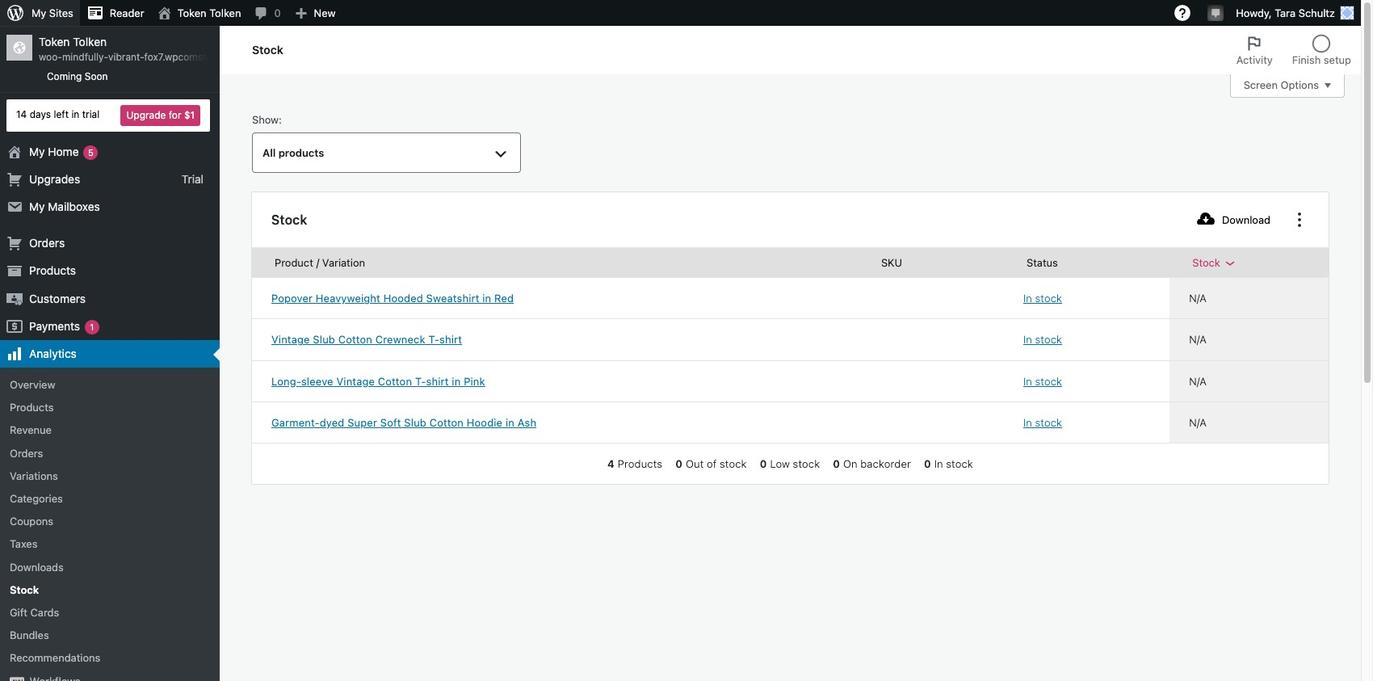 Task type: locate. For each thing, give the bounding box(es) containing it.
low
[[770, 457, 790, 470]]

0 horizontal spatial t-
[[415, 375, 426, 388]]

gift cards
[[10, 606, 59, 619]]

1 vertical spatial products link
[[0, 396, 220, 419]]

0 vertical spatial tolken
[[209, 6, 241, 19]]

my inside my mailboxes link
[[29, 200, 45, 213]]

tolken
[[209, 6, 241, 19], [73, 35, 107, 48]]

my left sites
[[32, 6, 46, 19]]

4 in stock link from the top
[[1024, 415, 1151, 430]]

token tolken
[[177, 6, 241, 19]]

products right 4
[[618, 457, 663, 470]]

sweatshirt
[[426, 292, 480, 305]]

products link up 1
[[0, 257, 220, 285]]

0 horizontal spatial cotton
[[338, 333, 373, 346]]

tab list containing activity
[[1227, 26, 1362, 74]]

stock down the 0 link
[[252, 43, 283, 56]]

0 vertical spatial cotton
[[338, 333, 373, 346]]

n/a for vintage slub cotton crewneck t-shirt
[[1190, 333, 1207, 346]]

0 low stock
[[760, 457, 820, 470]]

my sites link
[[0, 0, 80, 26]]

2 vertical spatial products
[[618, 457, 663, 470]]

in inside popover heavyweight hooded sweatshirt in red link
[[483, 292, 492, 305]]

analytics
[[29, 347, 77, 360]]

section
[[601, 457, 980, 471]]

tolken inside the token tolken woo-mindfully-vibrant-fox7.wpcomstaging.com coming soon
[[73, 35, 107, 48]]

0 left new link
[[274, 6, 281, 19]]

0 left the on in the right bottom of the page
[[833, 457, 840, 470]]

vintage right 'sleeve'
[[337, 375, 375, 388]]

3 in stock from the top
[[1024, 375, 1063, 388]]

in stock for long-sleeve vintage cotton t-shirt in pink
[[1024, 375, 1063, 388]]

token
[[177, 6, 207, 19], [39, 35, 70, 48]]

1 horizontal spatial tolken
[[209, 6, 241, 19]]

1 vertical spatial shirt
[[426, 375, 449, 388]]

stock up gift
[[10, 583, 39, 596]]

all
[[263, 146, 276, 159]]

sku
[[882, 256, 903, 269]]

1 horizontal spatial token
[[177, 6, 207, 19]]

1 in stock from the top
[[1024, 292, 1063, 305]]

n/a for long-sleeve vintage cotton t-shirt in pink
[[1190, 375, 1207, 388]]

popover heavyweight hooded sweatshirt in red link
[[272, 291, 840, 306]]

2 in stock link from the top
[[1024, 332, 1151, 347]]

0 horizontal spatial token
[[39, 35, 70, 48]]

tolken left the 0 link
[[209, 6, 241, 19]]

cotton left hoodie
[[430, 416, 464, 429]]

options
[[1281, 79, 1320, 92]]

customers
[[29, 291, 86, 305]]

3 n/a from the top
[[1190, 375, 1207, 388]]

my left 'home'
[[29, 144, 45, 158]]

garment-
[[272, 416, 320, 429]]

2 in stock from the top
[[1024, 333, 1063, 346]]

1 vertical spatial cotton
[[378, 375, 412, 388]]

variations
[[10, 469, 58, 482]]

for
[[169, 109, 181, 121]]

garment-dyed super soft slub cotton hoodie in ash
[[272, 416, 537, 429]]

stock link
[[0, 578, 220, 601]]

schultz
[[1299, 6, 1336, 19]]

main menu navigation
[[0, 26, 254, 681]]

setup
[[1324, 53, 1352, 66]]

in left ash
[[506, 416, 515, 429]]

0
[[274, 6, 281, 19], [676, 457, 683, 470], [760, 457, 767, 470], [833, 457, 840, 470], [924, 457, 932, 470]]

cotton
[[338, 333, 373, 346], [378, 375, 412, 388], [430, 416, 464, 429]]

revenue
[[10, 424, 52, 437]]

token up woo-
[[39, 35, 70, 48]]

sites
[[49, 6, 73, 19]]

slub right soft
[[404, 416, 427, 429]]

downloads
[[10, 560, 64, 573]]

products
[[29, 264, 76, 277], [10, 401, 54, 414], [618, 457, 663, 470]]

reader
[[110, 6, 144, 19]]

2 vertical spatial my
[[29, 200, 45, 213]]

categories
[[10, 492, 63, 505]]

dyed
[[320, 416, 345, 429]]

0 inside toolbar "navigation"
[[274, 6, 281, 19]]

1 horizontal spatial slub
[[404, 416, 427, 429]]

orders link up the categories link
[[0, 442, 220, 465]]

analytics link
[[0, 340, 220, 368]]

trial
[[182, 172, 204, 186]]

products up customers
[[29, 264, 76, 277]]

in inside main menu navigation
[[71, 108, 79, 121]]

tara
[[1275, 6, 1296, 19]]

my for my home 5
[[29, 144, 45, 158]]

0 left low
[[760, 457, 767, 470]]

in stock link for garment-dyed super soft slub cotton hoodie in ash
[[1024, 415, 1151, 430]]

activity
[[1237, 53, 1273, 66]]

4 n/a from the top
[[1190, 416, 1207, 429]]

shirt left the pink
[[426, 375, 449, 388]]

in stock link
[[1024, 291, 1151, 306], [1024, 332, 1151, 347], [1024, 374, 1151, 388], [1024, 415, 1151, 430]]

t- up garment-dyed super soft slub cotton hoodie in ash
[[415, 375, 426, 388]]

token inside the token tolken woo-mindfully-vibrant-fox7.wpcomstaging.com coming soon
[[39, 35, 70, 48]]

token tolken woo-mindfully-vibrant-fox7.wpcomstaging.com coming soon
[[39, 35, 254, 82]]

vintage
[[272, 333, 310, 346], [337, 375, 375, 388]]

vintage down popover
[[272, 333, 310, 346]]

1
[[90, 321, 94, 332]]

in stock link for vintage slub cotton crewneck t-shirt
[[1024, 332, 1151, 347]]

in left the pink
[[452, 375, 461, 388]]

gift
[[10, 606, 28, 619]]

howdy,
[[1237, 6, 1272, 19]]

fox7.wpcomstaging.com
[[144, 51, 254, 63]]

1 vertical spatial slub
[[404, 416, 427, 429]]

stock
[[1036, 292, 1063, 305], [1036, 333, 1063, 346], [1036, 375, 1063, 388], [1036, 416, 1063, 429], [720, 457, 747, 470], [793, 457, 820, 470], [947, 457, 974, 470]]

t- right crewneck at the left of page
[[429, 333, 440, 346]]

0 vertical spatial token
[[177, 6, 207, 19]]

days
[[30, 108, 51, 121]]

product / variation
[[275, 256, 365, 269]]

shirt inside vintage slub cotton crewneck t-shirt link
[[440, 333, 462, 346]]

shirt inside long-sleeve vintage cotton t-shirt in pink link
[[426, 375, 449, 388]]

upgrades
[[29, 172, 80, 186]]

2 vertical spatial cotton
[[430, 416, 464, 429]]

0 left out
[[676, 457, 683, 470]]

1 horizontal spatial t-
[[429, 333, 440, 346]]

cotton down heavyweight
[[338, 333, 373, 346]]

heavyweight
[[316, 292, 381, 305]]

0 for 0 out of stock
[[676, 457, 683, 470]]

on
[[844, 457, 858, 470]]

orders down the my mailboxes
[[29, 236, 65, 250]]

left
[[54, 108, 69, 121]]

1 horizontal spatial vintage
[[337, 375, 375, 388]]

products link
[[0, 257, 220, 285], [0, 396, 220, 419]]

n/a for garment-dyed super soft slub cotton hoodie in ash
[[1190, 416, 1207, 429]]

in right left
[[71, 108, 79, 121]]

in stock link for popover heavyweight hooded sweatshirt in red
[[1024, 291, 1151, 306]]

1 vertical spatial my
[[29, 144, 45, 158]]

1 horizontal spatial cotton
[[378, 375, 412, 388]]

token up fox7.wpcomstaging.com
[[177, 6, 207, 19]]

0 for 0 in stock
[[924, 457, 932, 470]]

my inside my sites "link"
[[32, 6, 46, 19]]

all products
[[263, 146, 324, 159]]

2 n/a from the top
[[1190, 333, 1207, 346]]

soon
[[85, 70, 108, 82]]

orders link down my mailboxes link
[[0, 230, 220, 257]]

tolken inside toolbar "navigation"
[[209, 6, 241, 19]]

woo-
[[39, 51, 62, 63]]

in left red
[[483, 292, 492, 305]]

shirt down sweatshirt
[[440, 333, 462, 346]]

3 in stock link from the top
[[1024, 374, 1151, 388]]

0 vertical spatial my
[[32, 6, 46, 19]]

screen
[[1244, 79, 1278, 92]]

in inside long-sleeve vintage cotton t-shirt in pink link
[[452, 375, 461, 388]]

stock inside main menu navigation
[[10, 583, 39, 596]]

orders down revenue
[[10, 447, 43, 460]]

0 vertical spatial slub
[[313, 333, 335, 346]]

in stock for garment-dyed super soft slub cotton hoodie in ash
[[1024, 416, 1063, 429]]

slub up 'sleeve'
[[313, 333, 335, 346]]

1 vertical spatial t-
[[415, 375, 426, 388]]

2 horizontal spatial cotton
[[430, 416, 464, 429]]

tolken for token tolken
[[209, 6, 241, 19]]

1 orders link from the top
[[0, 230, 220, 257]]

shirt for crewneck
[[440, 333, 462, 346]]

tolken up mindfully-
[[73, 35, 107, 48]]

screen options
[[1244, 79, 1320, 92]]

stock inside button
[[1193, 256, 1221, 269]]

0 horizontal spatial tolken
[[73, 35, 107, 48]]

in
[[71, 108, 79, 121], [483, 292, 492, 305], [452, 375, 461, 388], [506, 416, 515, 429]]

sku button
[[872, 248, 932, 277]]

notification image
[[1210, 6, 1223, 19]]

soft
[[380, 416, 401, 429]]

0 vertical spatial orders link
[[0, 230, 220, 257]]

0 vertical spatial t-
[[429, 333, 440, 346]]

shirt for cotton
[[426, 375, 449, 388]]

of
[[707, 457, 717, 470]]

cotton up soft
[[378, 375, 412, 388]]

token for token tolken
[[177, 6, 207, 19]]

1 in stock link from the top
[[1024, 291, 1151, 306]]

1 n/a from the top
[[1190, 292, 1207, 305]]

taxes link
[[0, 533, 220, 556]]

4 in stock from the top
[[1024, 416, 1063, 429]]

screen options button
[[1230, 74, 1345, 98]]

popover heavyweight hooded sweatshirt in red
[[272, 292, 514, 305]]

0 in stock
[[924, 457, 974, 470]]

variations link
[[0, 465, 220, 487]]

stock down download button
[[1193, 256, 1221, 269]]

0 vertical spatial orders
[[29, 236, 65, 250]]

1 vertical spatial token
[[39, 35, 70, 48]]

new link
[[287, 0, 342, 26]]

ash
[[518, 416, 537, 429]]

2 orders link from the top
[[0, 442, 220, 465]]

products
[[279, 146, 324, 159]]

0 right backorder
[[924, 457, 932, 470]]

token inside token tolken link
[[177, 6, 207, 19]]

my mailboxes link
[[0, 193, 220, 221]]

0 vertical spatial products link
[[0, 257, 220, 285]]

in stock for popover heavyweight hooded sweatshirt in red
[[1024, 292, 1063, 305]]

slub
[[313, 333, 335, 346], [404, 416, 427, 429]]

t- for crewneck
[[429, 333, 440, 346]]

products down overview
[[10, 401, 54, 414]]

stock up the product on the top left of the page
[[272, 212, 307, 227]]

tab list
[[1227, 26, 1362, 74]]

0 vertical spatial shirt
[[440, 333, 462, 346]]

automatewoo element
[[10, 677, 24, 681]]

my down upgrades at left top
[[29, 200, 45, 213]]

products link down "analytics" link
[[0, 396, 220, 419]]

section containing 4
[[601, 457, 980, 471]]

trial
[[82, 108, 100, 121]]

in
[[1024, 292, 1033, 305], [1024, 333, 1033, 346], [1024, 375, 1033, 388], [1024, 416, 1033, 429], [935, 457, 944, 470]]

in for garment-dyed super soft slub cotton hoodie in ash
[[1024, 416, 1033, 429]]

new
[[314, 6, 336, 19]]

0 vertical spatial vintage
[[272, 333, 310, 346]]

1 vertical spatial orders link
[[0, 442, 220, 465]]

1 vertical spatial tolken
[[73, 35, 107, 48]]

0 vertical spatial products
[[29, 264, 76, 277]]



Task type: describe. For each thing, give the bounding box(es) containing it.
in for long-sleeve vintage cotton t-shirt in pink
[[1024, 375, 1033, 388]]

in for popover heavyweight hooded sweatshirt in red
[[1024, 292, 1033, 305]]

1 vertical spatial orders
[[10, 447, 43, 460]]

bundles
[[10, 629, 49, 642]]

in inside garment-dyed super soft slub cotton hoodie in ash link
[[506, 416, 515, 429]]

hoodie
[[467, 416, 503, 429]]

t- for cotton
[[415, 375, 426, 388]]

mailboxes
[[48, 200, 100, 213]]

0 out of stock
[[676, 457, 747, 470]]

in inside section
[[935, 457, 944, 470]]

coupons
[[10, 515, 53, 528]]

2 products link from the top
[[0, 396, 220, 419]]

:
[[279, 113, 282, 126]]

downloads link
[[0, 556, 220, 578]]

0 horizontal spatial slub
[[313, 333, 335, 346]]

1 vertical spatial products
[[10, 401, 54, 414]]

popover
[[272, 292, 313, 305]]

status
[[1027, 256, 1058, 269]]

long-sleeve vintage cotton t-shirt in pink link
[[272, 374, 840, 388]]

in stock for vintage slub cotton crewneck t-shirt
[[1024, 333, 1063, 346]]

coming
[[47, 70, 82, 82]]

backorder
[[861, 457, 912, 470]]

my for my mailboxes
[[29, 200, 45, 213]]

show :
[[252, 113, 282, 126]]

overview link
[[0, 373, 220, 396]]

sleeve
[[301, 375, 334, 388]]

crewneck
[[376, 333, 426, 346]]

tolken for token tolken woo-mindfully-vibrant-fox7.wpcomstaging.com coming soon
[[73, 35, 107, 48]]

4
[[608, 457, 615, 470]]

products inside section
[[618, 457, 663, 470]]

toolbar navigation
[[0, 0, 1362, 29]]

recommendations
[[10, 652, 100, 665]]

in stock link for long-sleeve vintage cotton t-shirt in pink
[[1024, 374, 1151, 388]]

categories link
[[0, 487, 220, 510]]

/
[[316, 256, 319, 269]]

variation
[[322, 256, 365, 269]]

super
[[348, 416, 377, 429]]

0 horizontal spatial vintage
[[272, 333, 310, 346]]

bundles link
[[0, 624, 220, 647]]

finish
[[1293, 53, 1321, 66]]

upgrade for $1 button
[[121, 105, 200, 126]]

5
[[88, 147, 94, 157]]

14 days left in trial
[[16, 108, 100, 121]]

in for vintage slub cotton crewneck t-shirt
[[1024, 333, 1033, 346]]

product
[[275, 256, 313, 269]]

14
[[16, 108, 27, 121]]

reader link
[[80, 0, 151, 26]]

pink
[[464, 375, 485, 388]]

download
[[1223, 213, 1271, 226]]

howdy, tara schultz
[[1237, 6, 1336, 19]]

overview
[[10, 378, 55, 391]]

long-sleeve vintage cotton t-shirt in pink
[[272, 375, 485, 388]]

my home 5
[[29, 144, 94, 158]]

stock button
[[1183, 248, 1250, 277]]

0 for 0 on backorder
[[833, 457, 840, 470]]

0 for 0
[[274, 6, 281, 19]]

status button
[[1017, 248, 1088, 277]]

customers link
[[0, 285, 220, 312]]

token for token tolken woo-mindfully-vibrant-fox7.wpcomstaging.com coming soon
[[39, 35, 70, 48]]

n/a for popover heavyweight hooded sweatshirt in red
[[1190, 292, 1207, 305]]

product / variation button
[[265, 248, 394, 277]]

all products button
[[252, 133, 521, 173]]

long-
[[272, 375, 301, 388]]

red
[[495, 292, 514, 305]]

gift cards link
[[0, 601, 220, 624]]

1 vertical spatial vintage
[[337, 375, 375, 388]]

my sites
[[32, 6, 73, 19]]

show
[[252, 113, 279, 126]]

home
[[48, 144, 79, 158]]

upgrade
[[126, 109, 166, 121]]

0 for 0 low stock
[[760, 457, 767, 470]]

hooded
[[384, 292, 423, 305]]

my mailboxes
[[29, 200, 100, 213]]

vibrant-
[[108, 51, 144, 63]]

cards
[[30, 606, 59, 619]]

1 products link from the top
[[0, 257, 220, 285]]

mindfully-
[[62, 51, 108, 63]]

4 products
[[608, 457, 663, 470]]

finish setup
[[1293, 53, 1352, 66]]

my for my sites
[[32, 6, 46, 19]]

download button
[[1187, 205, 1281, 234]]

token tolken link
[[151, 0, 248, 26]]

payments 1
[[29, 319, 94, 333]]

recommendations link
[[0, 647, 220, 670]]

choose which values to display image
[[1291, 210, 1310, 230]]

$1
[[184, 109, 195, 121]]

revenue link
[[0, 419, 220, 442]]



Task type: vqa. For each thing, say whether or not it's contained in the screenshot.
Coupons
yes



